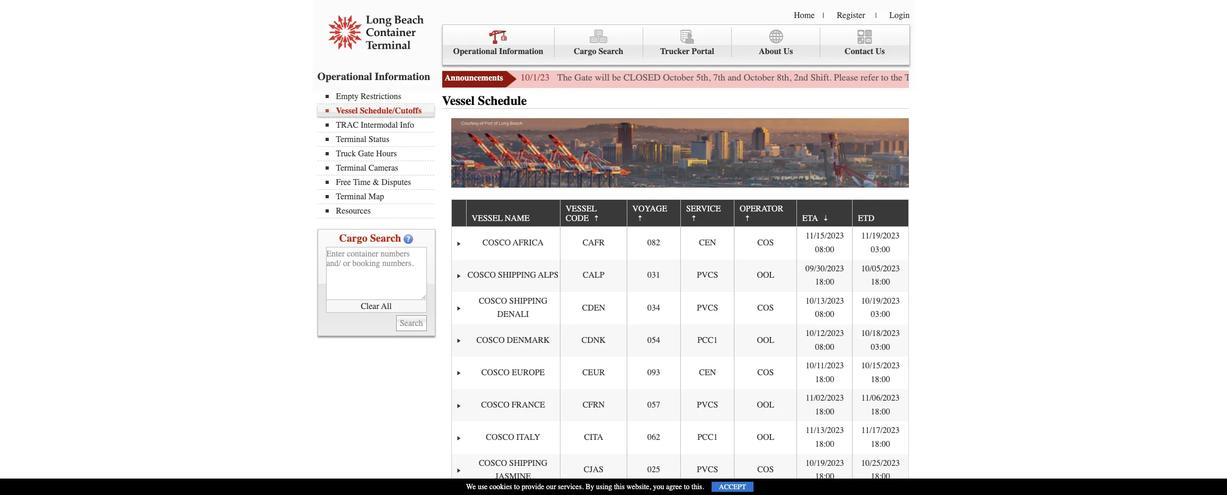 Task type: vqa. For each thing, say whether or not it's contained in the screenshot.


Task type: describe. For each thing, give the bounding box(es) containing it.
10/11/2023 18:00 cell
[[797, 357, 853, 389]]

refer
[[861, 72, 879, 83]]

2 terminal from the top
[[336, 163, 366, 173]]

034
[[648, 303, 660, 313]]

login link
[[890, 11, 910, 20]]

pcc1 cell for 062
[[681, 422, 734, 454]]

08:00 for 10/13/2023 08:00
[[815, 310, 835, 319]]

empty
[[336, 92, 359, 101]]

cjas
[[584, 465, 604, 475]]

about us
[[759, 47, 793, 56]]

operator link
[[740, 200, 784, 227]]

pvcs for 031
[[697, 271, 718, 280]]

&
[[373, 178, 379, 187]]

3 terminal from the top
[[336, 192, 366, 202]]

5th,
[[696, 72, 711, 83]]

cjas cell
[[560, 454, 627, 487]]

0 horizontal spatial search
[[370, 232, 401, 244]]

cita cell
[[560, 422, 627, 454]]

cita
[[584, 433, 603, 442]]

menu bar containing operational information
[[442, 24, 910, 65]]

2nd
[[794, 72, 808, 83]]

vessel code link
[[566, 200, 606, 227]]

10/05/2023 18:00
[[861, 264, 900, 287]]

cargo search link
[[555, 28, 643, 58]]

6 cell from the left
[[797, 487, 853, 495]]

18:00 for 10/19/2023 18:00
[[815, 472, 835, 482]]

us for about us
[[784, 47, 793, 56]]

cfrn
[[583, 400, 605, 410]]

cen for 082
[[699, 238, 716, 248]]

free
[[336, 178, 351, 187]]

pvcs for 025
[[697, 465, 718, 475]]

062
[[648, 433, 660, 442]]

cfrn cell
[[560, 389, 627, 422]]

11/15/2023 08:00 cell
[[797, 227, 853, 260]]

0 vertical spatial cargo search
[[574, 47, 623, 56]]

denali
[[497, 310, 529, 319]]

cosco shipping alps cell
[[466, 260, 560, 292]]

ceur
[[582, 368, 605, 378]]

1 october from the left
[[663, 72, 694, 83]]

accept
[[719, 483, 746, 491]]

row containing 10/11/2023 18:00
[[452, 357, 908, 389]]

ool for 11/02/2023
[[757, 400, 774, 410]]

gate
[[1056, 72, 1072, 83]]

cosco africa cell
[[466, 227, 560, 260]]

closed
[[624, 72, 661, 83]]

0 horizontal spatial operational
[[317, 71, 372, 83]]

cos for 11/15/2023
[[758, 238, 774, 248]]

will
[[595, 72, 610, 83]]

intermodal
[[361, 120, 398, 130]]

row containing 10/12/2023 08:00
[[452, 325, 908, 357]]

cos cell for 10/11/2023
[[734, 357, 797, 389]]

cosco europe
[[481, 368, 545, 378]]

denmark
[[507, 336, 550, 345]]

093 cell
[[627, 357, 681, 389]]

10/25/2023 18:00 cell
[[853, 454, 908, 487]]

10/13/2023 08:00
[[806, 296, 844, 319]]

082
[[648, 238, 660, 248]]

row containing 11/15/2023 08:00
[[452, 227, 908, 260]]

18:00 for 09/30/2023 18:00
[[815, 277, 835, 287]]

2 for from the left
[[1102, 72, 1113, 83]]

10/15/2023
[[861, 361, 900, 371]]

be
[[612, 72, 621, 83]]

cos cell for 11/15/2023
[[734, 227, 797, 260]]

about
[[759, 47, 782, 56]]

1 terminal from the top
[[336, 135, 366, 144]]

eta link
[[802, 209, 836, 227]]

we use cookies to provide our services. by using this website, you agree to this.
[[466, 483, 704, 492]]

4 cell from the left
[[681, 487, 734, 495]]

vessel code
[[566, 204, 597, 223]]

09/30/2023 18:00 cell
[[797, 260, 853, 292]]

11/06/2023 18:00
[[861, 394, 900, 417]]

1 cell from the left
[[466, 487, 560, 495]]

login
[[890, 11, 910, 20]]

0 vertical spatial truck
[[905, 72, 927, 83]]

cookies
[[490, 483, 512, 492]]

italy
[[516, 433, 540, 442]]

portal
[[692, 47, 714, 56]]

us for contact us
[[876, 47, 885, 56]]

shipping for jasmine
[[509, 459, 547, 468]]

09/30/2023
[[806, 264, 844, 273]]

this
[[614, 483, 625, 492]]

10/19/2023 18:00 cell
[[797, 454, 853, 487]]

025
[[648, 465, 660, 475]]

cosco africa
[[483, 238, 544, 248]]

10/1/23
[[521, 72, 550, 83]]

ool cell for 10/12/2023
[[734, 325, 797, 357]]

info
[[400, 120, 414, 130]]

08:00 for 10/12/2023 08:00
[[815, 342, 835, 352]]

gate inside empty restrictions vessel schedule/cutoffs trac intermodal info terminal status truck gate hours terminal cameras free time & disputes terminal map resources
[[358, 149, 374, 159]]

ool cell for 11/02/2023
[[734, 389, 797, 422]]

18:00 for 11/06/2023 18:00
[[871, 407, 890, 417]]

1 horizontal spatial information
[[499, 47, 543, 56]]

eta
[[802, 214, 818, 223]]

map
[[369, 192, 384, 202]]

provide
[[522, 483, 544, 492]]

service
[[686, 204, 721, 214]]

3 cell from the left
[[627, 487, 681, 495]]

03:00 for 10/18/2023 03:00
[[871, 342, 890, 352]]

10/18/2023 03:00
[[861, 329, 900, 352]]

use
[[478, 483, 488, 492]]

cafr cell
[[560, 227, 627, 260]]

home link
[[794, 11, 815, 20]]

10/13/2023
[[806, 296, 844, 306]]

10/19/2023 18:00
[[806, 459, 844, 482]]

ool cell for 09/30/2023
[[734, 260, 797, 292]]

schedule/cutoffs
[[360, 106, 422, 116]]

cameras
[[369, 163, 398, 173]]

11/13/2023 18:00 cell
[[797, 422, 853, 454]]

11/19/2023 03:00 cell
[[853, 227, 908, 260]]

10/25/2023
[[861, 459, 900, 468]]

terminal map link
[[325, 192, 434, 202]]

ool cell for 11/13/2023
[[734, 422, 797, 454]]

truck inside empty restrictions vessel schedule/cutoffs trac intermodal info terminal status truck gate hours terminal cameras free time & disputes terminal map resources
[[336, 149, 356, 159]]

11/17/2023 18:00 cell
[[853, 422, 908, 454]]

shipping for denali
[[509, 296, 547, 306]]

11/19/2023
[[861, 231, 900, 241]]

you
[[653, 483, 664, 492]]

cosco for cosco denmark
[[477, 336, 505, 345]]

pcc1 for 062
[[698, 433, 718, 442]]

1 vertical spatial information
[[375, 71, 430, 83]]

10 row from the top
[[452, 487, 908, 495]]

7 cell from the left
[[853, 487, 908, 495]]

and
[[728, 72, 742, 83]]

we
[[466, 483, 476, 492]]

2 cell from the left
[[560, 487, 627, 495]]

10/12/2023
[[806, 329, 844, 338]]

cos for 10/13/2023
[[758, 303, 774, 313]]

cosco denmark
[[477, 336, 550, 345]]

cden
[[582, 303, 605, 313]]

10/19/2023 for 03:00
[[861, 296, 900, 306]]

2 the from the left
[[1116, 72, 1127, 83]]

10/15/2023 18:00
[[861, 361, 900, 384]]

0 horizontal spatial cargo
[[339, 232, 367, 244]]

057
[[648, 400, 660, 410]]

cos cell for 10/19/2023
[[734, 454, 797, 487]]

18:00 for 10/05/2023 18:00
[[871, 277, 890, 287]]

restrictions
[[361, 92, 401, 101]]

terminal status link
[[325, 135, 434, 144]]

truck gate hours link
[[325, 149, 434, 159]]

1 horizontal spatial gate
[[574, 72, 593, 83]]

18:00 for 11/02/2023 18:00
[[815, 407, 835, 417]]

10/15/2023 18:00 cell
[[853, 357, 908, 389]]

cafr
[[583, 238, 605, 248]]

03:00 for 11/19/2023 03:00
[[871, 245, 890, 255]]

03:00 for 10/19/2023 03:00
[[871, 310, 890, 319]]

10/19/2023 03:00
[[861, 296, 900, 319]]

row containing 11/13/2023 18:00
[[452, 422, 908, 454]]

11/02/2023 18:00 cell
[[797, 389, 853, 422]]

cosco for cosco shipping denali
[[479, 296, 507, 306]]

our
[[546, 483, 556, 492]]

pvcs cell for 057
[[681, 389, 734, 422]]

11/17/2023
[[861, 426, 900, 436]]

using
[[596, 483, 612, 492]]

10/05/2023 18:00 cell
[[853, 260, 908, 292]]



Task type: locate. For each thing, give the bounding box(es) containing it.
18:00 for 11/13/2023 18:00
[[815, 440, 835, 449]]

1 horizontal spatial us
[[876, 47, 885, 56]]

1 horizontal spatial for
[[1102, 72, 1113, 83]]

10/19/2023 03:00 cell
[[853, 292, 908, 325]]

pcc1 cell for 054
[[681, 325, 734, 357]]

054
[[648, 336, 660, 345]]

contact us
[[845, 47, 885, 56]]

cosco left italy in the bottom of the page
[[486, 433, 514, 442]]

03:00 inside 10/18/2023 03:00
[[871, 342, 890, 352]]

ool for 10/12/2023
[[757, 336, 774, 345]]

cosco france
[[481, 400, 545, 410]]

row containing 09/30/2023 18:00
[[452, 260, 908, 292]]

2 pcc1 cell from the top
[[681, 422, 734, 454]]

3 cos from the top
[[758, 368, 774, 378]]

tree grid
[[452, 200, 908, 495]]

2 pvcs from the top
[[697, 303, 718, 313]]

10/19/2023 down 10/05/2023 18:00 cell
[[861, 296, 900, 306]]

10/19/2023 inside "cell"
[[861, 296, 900, 306]]

cosco up denali
[[479, 296, 507, 306]]

schedule
[[478, 93, 527, 108]]

row containing vessel code
[[452, 200, 908, 227]]

0 vertical spatial operational information
[[453, 47, 543, 56]]

0 horizontal spatial us
[[784, 47, 793, 56]]

cargo search down resources link
[[339, 232, 401, 244]]

1 horizontal spatial vessel
[[566, 204, 597, 214]]

2 us from the left
[[876, 47, 885, 56]]

0 vertical spatial cen cell
[[681, 227, 734, 260]]

03:00 down 11/19/2023
[[871, 245, 890, 255]]

18:00 inside '09/30/2023 18:00'
[[815, 277, 835, 287]]

france
[[512, 400, 545, 410]]

row
[[452, 200, 908, 227], [452, 227, 908, 260], [452, 260, 908, 292], [452, 292, 908, 325], [452, 325, 908, 357], [452, 357, 908, 389], [452, 389, 908, 422], [452, 422, 908, 454], [452, 454, 908, 487], [452, 487, 908, 495]]

2 ool from the top
[[757, 336, 774, 345]]

by
[[586, 483, 594, 492]]

us
[[784, 47, 793, 56], [876, 47, 885, 56]]

3 08:00 from the top
[[815, 342, 835, 352]]

4 cos cell from the top
[[734, 454, 797, 487]]

cargo search
[[574, 47, 623, 56], [339, 232, 401, 244]]

|
[[823, 11, 824, 20], [875, 11, 877, 20]]

vessel left name
[[472, 214, 503, 223]]

0 horizontal spatial the
[[891, 72, 903, 83]]

0 horizontal spatial menu bar
[[317, 91, 439, 219]]

pvcs
[[697, 271, 718, 280], [697, 303, 718, 313], [697, 400, 718, 410], [697, 465, 718, 475]]

cosco down cosco africa cell
[[468, 271, 496, 280]]

1 vertical spatial operational
[[317, 71, 372, 83]]

gate left web
[[930, 72, 948, 83]]

operational
[[453, 47, 497, 56], [317, 71, 372, 83]]

register link
[[837, 11, 865, 20]]

pcc1 cell
[[681, 325, 734, 357], [681, 422, 734, 454]]

1 horizontal spatial hours
[[950, 72, 974, 83]]

pcc1 for 054
[[698, 336, 718, 345]]

08:00 inside 10/12/2023 08:00
[[815, 342, 835, 352]]

operational up announcements
[[453, 47, 497, 56]]

services.
[[558, 483, 584, 492]]

cargo down resources
[[339, 232, 367, 244]]

2 cos cell from the top
[[734, 292, 797, 325]]

5 cell from the left
[[734, 487, 797, 495]]

0 vertical spatial 03:00
[[871, 245, 890, 255]]

1 horizontal spatial |
[[875, 11, 877, 20]]

2 cen from the top
[[699, 368, 716, 378]]

cen cell for 093
[[681, 357, 734, 389]]

cosco down the vessel name
[[483, 238, 511, 248]]

1 row from the top
[[452, 200, 908, 227]]

18:00 inside 11/02/2023 18:00
[[815, 407, 835, 417]]

2 03:00 from the top
[[871, 310, 890, 319]]

0 vertical spatial shipping
[[498, 271, 536, 280]]

1 vertical spatial pcc1 cell
[[681, 422, 734, 454]]

0 horizontal spatial cargo search
[[339, 232, 401, 244]]

062 cell
[[627, 422, 681, 454]]

vessel down announcements
[[442, 93, 475, 108]]

to down jasmine
[[514, 483, 520, 492]]

cosco left europe
[[481, 368, 510, 378]]

terminal up free
[[336, 163, 366, 173]]

1 horizontal spatial operational
[[453, 47, 497, 56]]

0 horizontal spatial gate
[[358, 149, 374, 159]]

18:00 down 11/17/2023
[[871, 440, 890, 449]]

1 vertical spatial menu bar
[[317, 91, 439, 219]]

1 horizontal spatial 10/19/2023
[[861, 296, 900, 306]]

0 horizontal spatial operational information
[[317, 71, 430, 83]]

09/30/2023 18:00
[[806, 264, 844, 287]]

cden cell
[[560, 292, 627, 325]]

pvcs cell for 031
[[681, 260, 734, 292]]

shipping inside the cosco shipping jasmine
[[509, 459, 547, 468]]

10/18/2023
[[861, 329, 900, 338]]

18:00 inside 11/06/2023 18:00
[[871, 407, 890, 417]]

home
[[794, 11, 815, 20]]

terminal
[[336, 135, 366, 144], [336, 163, 366, 173], [336, 192, 366, 202]]

cos cell
[[734, 227, 797, 260], [734, 292, 797, 325], [734, 357, 797, 389], [734, 454, 797, 487]]

10/12/2023 08:00 cell
[[797, 325, 853, 357]]

1 horizontal spatial october
[[744, 72, 775, 83]]

5 row from the top
[[452, 325, 908, 357]]

vessel for name
[[472, 214, 503, 223]]

18:00 down 10/25/2023
[[871, 472, 890, 482]]

gate right the the on the top of page
[[574, 72, 593, 83]]

2 | from the left
[[875, 11, 877, 20]]

africa
[[513, 238, 544, 248]]

0 vertical spatial operational
[[453, 47, 497, 56]]

031 cell
[[627, 260, 681, 292]]

clear all
[[361, 302, 392, 311]]

18:00 down 10/05/2023
[[871, 277, 890, 287]]

cosco for cosco africa
[[483, 238, 511, 248]]

search down resources link
[[370, 232, 401, 244]]

Enter container numbers and/ or booking numbers.  text field
[[326, 247, 427, 300]]

hours up cameras
[[376, 149, 397, 159]]

cargo up will
[[574, 47, 596, 56]]

11/06/2023
[[861, 394, 900, 403]]

10/18/2023 03:00 cell
[[853, 325, 908, 357]]

tree grid containing vessel code
[[452, 200, 908, 495]]

shipping up denali
[[509, 296, 547, 306]]

11/06/2023 18:00 cell
[[853, 389, 908, 422]]

2 vertical spatial shipping
[[509, 459, 547, 468]]

disputes
[[381, 178, 411, 187]]

1 pcc1 from the top
[[698, 336, 718, 345]]

0 horizontal spatial hours
[[376, 149, 397, 159]]

4 cos from the top
[[758, 465, 774, 475]]

0 vertical spatial menu bar
[[442, 24, 910, 65]]

10/19/2023 inside cell
[[806, 459, 844, 468]]

pcc1
[[698, 336, 718, 345], [698, 433, 718, 442]]

vessel
[[442, 93, 475, 108], [336, 106, 358, 116]]

shipping left alps
[[498, 271, 536, 280]]

11/19/2023 03:00
[[861, 231, 900, 255]]

pvcs cell for 025
[[681, 454, 734, 487]]

gate down status
[[358, 149, 374, 159]]

1 vertical spatial 10/19/2023
[[806, 459, 844, 468]]

18:00 for 10/11/2023 18:00
[[815, 375, 835, 384]]

0 horizontal spatial 10/19/2023
[[806, 459, 844, 468]]

pvcs cell for 034
[[681, 292, 734, 325]]

08:00 down 11/15/2023
[[815, 245, 835, 255]]

vessel for code
[[566, 204, 597, 214]]

10/12/2023 08:00
[[806, 329, 844, 352]]

18:00 down 11/06/2023
[[871, 407, 890, 417]]

information up restrictions on the top of the page
[[375, 71, 430, 83]]

1 cos from the top
[[758, 238, 774, 248]]

18:00 for 10/25/2023 18:00
[[871, 472, 890, 482]]

08:00 inside 11/15/2023 08:00
[[815, 245, 835, 255]]

terminal up resources
[[336, 192, 366, 202]]

0 horizontal spatial truck
[[336, 149, 356, 159]]

cosco shipping denali cell
[[466, 292, 560, 325]]

menu bar containing empty restrictions
[[317, 91, 439, 219]]

| left login link
[[875, 11, 877, 20]]

cosco for cosco shipping jasmine
[[479, 459, 507, 468]]

cosco left france
[[481, 400, 510, 410]]

cos
[[758, 238, 774, 248], [758, 303, 774, 313], [758, 368, 774, 378], [758, 465, 774, 475]]

2 horizontal spatial gate
[[930, 72, 948, 83]]

europe
[[512, 368, 545, 378]]

1 horizontal spatial the
[[1116, 72, 1127, 83]]

trac
[[336, 120, 359, 130]]

18:00 for 10/15/2023 18:00
[[871, 375, 890, 384]]

1 horizontal spatial operational information
[[453, 47, 543, 56]]

03:00 inside the 10/19/2023 03:00
[[871, 310, 890, 319]]

website,
[[627, 483, 651, 492]]

hours inside empty restrictions vessel schedule/cutoffs trac intermodal info terminal status truck gate hours terminal cameras free time & disputes terminal map resources
[[376, 149, 397, 159]]

october right and
[[744, 72, 775, 83]]

08:00 down 10/13/2023
[[815, 310, 835, 319]]

ool for 09/30/2023
[[757, 271, 774, 280]]

11/13/2023 18:00
[[806, 426, 844, 449]]

0 horizontal spatial vessel
[[472, 214, 503, 223]]

1 horizontal spatial menu bar
[[442, 24, 910, 65]]

10/13/2023 08:00 cell
[[797, 292, 853, 325]]

1 horizontal spatial cargo search
[[574, 47, 623, 56]]

082 cell
[[627, 227, 681, 260]]

08:00 inside 10/13/2023 08:00
[[815, 310, 835, 319]]

1 08:00 from the top
[[815, 245, 835, 255]]

name
[[505, 214, 530, 223]]

for right the details
[[1102, 72, 1113, 83]]

8 row from the top
[[452, 422, 908, 454]]

2 cos from the top
[[758, 303, 774, 313]]

0 horizontal spatial |
[[823, 11, 824, 20]]

025 cell
[[627, 454, 681, 487]]

vessel schedule
[[442, 93, 527, 108]]

vessel inside empty restrictions vessel schedule/cutoffs trac intermodal info terminal status truck gate hours terminal cameras free time & disputes terminal map resources
[[336, 106, 358, 116]]

cosco europe cell
[[466, 357, 560, 389]]

10/25/2023 18:00
[[861, 459, 900, 482]]

search inside menu bar
[[599, 47, 623, 56]]

the left week.
[[1116, 72, 1127, 83]]

2 horizontal spatial to
[[881, 72, 889, 83]]

1 horizontal spatial truck
[[905, 72, 927, 83]]

1 03:00 from the top
[[871, 245, 890, 255]]

operational inside menu bar
[[453, 47, 497, 56]]

18:00 down 10/15/2023
[[871, 375, 890, 384]]

cosco down denali
[[477, 336, 505, 345]]

shipping inside "cosco shipping denali"
[[509, 296, 547, 306]]

cosco for cosco europe
[[481, 368, 510, 378]]

2 vertical spatial 08:00
[[815, 342, 835, 352]]

code
[[566, 214, 589, 223]]

vessel schedule/cutoffs link
[[325, 106, 434, 116]]

2 08:00 from the top
[[815, 310, 835, 319]]

0 vertical spatial information
[[499, 47, 543, 56]]

18:00 down "11/13/2023"
[[815, 440, 835, 449]]

10/19/2023 down 11/13/2023 18:00 cell
[[806, 459, 844, 468]]

1 | from the left
[[823, 11, 824, 20]]

row group
[[452, 227, 908, 495]]

1 cen from the top
[[699, 238, 716, 248]]

0 vertical spatial 08:00
[[815, 245, 835, 255]]

10/11/2023 18:00
[[806, 361, 844, 384]]

search up be on the top of the page
[[599, 47, 623, 56]]

the
[[557, 72, 572, 83]]

0 vertical spatial cargo
[[574, 47, 596, 56]]

cosco shipping alps
[[468, 271, 559, 280]]

information up '10/1/23'
[[499, 47, 543, 56]]

resources link
[[325, 206, 434, 216]]

cos for 10/19/2023
[[758, 465, 774, 475]]

2 vertical spatial terminal
[[336, 192, 366, 202]]

10/19/2023
[[861, 296, 900, 306], [806, 459, 844, 468]]

03:00 inside 11/19/2023 03:00
[[871, 245, 890, 255]]

0 horizontal spatial for
[[1015, 72, 1026, 83]]

cos for 10/11/2023
[[758, 368, 774, 378]]

18:00 inside 10/11/2023 18:00
[[815, 375, 835, 384]]

pvcs for 034
[[697, 303, 718, 313]]

11/15/2023
[[806, 231, 844, 241]]

0 horizontal spatial vessel
[[336, 106, 358, 116]]

18:00 inside 10/05/2023 18:00
[[871, 277, 890, 287]]

ool cell
[[734, 260, 797, 292], [734, 325, 797, 357], [734, 389, 797, 422], [734, 422, 797, 454]]

2 pcc1 from the top
[[698, 433, 718, 442]]

cen cell
[[681, 227, 734, 260], [681, 357, 734, 389]]

operational information up announcements
[[453, 47, 543, 56]]

4 pvcs cell from the top
[[681, 454, 734, 487]]

cosco inside 'cell'
[[477, 336, 505, 345]]

cell
[[466, 487, 560, 495], [560, 487, 627, 495], [627, 487, 681, 495], [681, 487, 734, 495], [734, 487, 797, 495], [797, 487, 853, 495], [853, 487, 908, 495]]

cosco for cosco shipping alps
[[468, 271, 496, 280]]

03:00 down 10/18/2023
[[871, 342, 890, 352]]

week.
[[1130, 72, 1152, 83]]

3 03:00 from the top
[[871, 342, 890, 352]]

us right contact
[[876, 47, 885, 56]]

10/11/2023
[[806, 361, 844, 371]]

cos cell for 10/13/2023
[[734, 292, 797, 325]]

18:00 down 11/13/2023 18:00 cell
[[815, 472, 835, 482]]

cosco france cell
[[466, 389, 560, 422]]

1 vertical spatial terminal
[[336, 163, 366, 173]]

057 cell
[[627, 389, 681, 422]]

18:00 for 11/17/2023 18:00
[[871, 440, 890, 449]]

vessel up cafr
[[566, 204, 597, 214]]

october
[[663, 72, 694, 83], [744, 72, 775, 83]]

truck down trac on the left of the page
[[336, 149, 356, 159]]

2 pvcs cell from the top
[[681, 292, 734, 325]]

4 pvcs from the top
[[697, 465, 718, 475]]

18:00 inside "10/15/2023 18:00"
[[871, 375, 890, 384]]

pvcs cell
[[681, 260, 734, 292], [681, 292, 734, 325], [681, 389, 734, 422], [681, 454, 734, 487]]

cosco up jasmine
[[479, 459, 507, 468]]

1 vertical spatial operational information
[[317, 71, 430, 83]]

1 vertical spatial search
[[370, 232, 401, 244]]

operational information
[[453, 47, 543, 56], [317, 71, 430, 83]]

0 vertical spatial cen
[[699, 238, 716, 248]]

1 vertical spatial cen
[[699, 368, 716, 378]]

1 cos cell from the top
[[734, 227, 797, 260]]

search
[[599, 47, 623, 56], [370, 232, 401, 244]]

1 vertical spatial cen cell
[[681, 357, 734, 389]]

terminal cameras link
[[325, 163, 434, 173]]

3 cos cell from the top
[[734, 357, 797, 389]]

18:00 inside '10/19/2023 18:00'
[[815, 472, 835, 482]]

row containing 11/02/2023 18:00
[[452, 389, 908, 422]]

1 horizontal spatial to
[[684, 483, 690, 492]]

7 row from the top
[[452, 389, 908, 422]]

cen cell for 082
[[681, 227, 734, 260]]

08:00
[[815, 245, 835, 255], [815, 310, 835, 319], [815, 342, 835, 352]]

10/19/2023 for 18:00
[[806, 459, 844, 468]]

1 vertical spatial shipping
[[509, 296, 547, 306]]

18:00 inside 11/17/2023 18:00
[[871, 440, 890, 449]]

8th,
[[777, 72, 792, 83]]

3 ool cell from the top
[[734, 389, 797, 422]]

pvcs for 057
[[697, 400, 718, 410]]

time
[[353, 178, 371, 187]]

the right refer
[[891, 72, 903, 83]]

shipping for alps
[[498, 271, 536, 280]]

1 pcc1 cell from the top
[[681, 325, 734, 357]]

3 pvcs from the top
[[697, 400, 718, 410]]

18:00 inside 11/13/2023 18:00
[[815, 440, 835, 449]]

1 vertical spatial cargo
[[339, 232, 367, 244]]

0 vertical spatial search
[[599, 47, 623, 56]]

alps
[[538, 271, 559, 280]]

| right home 'link'
[[823, 11, 824, 20]]

0 vertical spatial hours
[[950, 72, 974, 83]]

operational up empty
[[317, 71, 372, 83]]

menu bar
[[442, 24, 910, 65], [317, 91, 439, 219]]

row containing cosco shipping denali
[[452, 292, 908, 325]]

empty restrictions link
[[325, 92, 434, 101]]

cosco for cosco italy
[[486, 433, 514, 442]]

ceur cell
[[560, 357, 627, 389]]

cosco inside "cosco shipping denali"
[[479, 296, 507, 306]]

08:00 for 11/15/2023 08:00
[[815, 245, 835, 255]]

resources
[[336, 206, 371, 216]]

cosco italy cell
[[466, 422, 560, 454]]

contact us link
[[821, 28, 909, 58]]

truck right refer
[[905, 72, 927, 83]]

calp cell
[[560, 260, 627, 292]]

2 ool cell from the top
[[734, 325, 797, 357]]

0 horizontal spatial october
[[663, 72, 694, 83]]

vessel up trac on the left of the page
[[336, 106, 358, 116]]

0 vertical spatial pcc1 cell
[[681, 325, 734, 357]]

1 cen cell from the top
[[681, 227, 734, 260]]

cdnk cell
[[560, 325, 627, 357]]

page
[[994, 72, 1012, 83]]

0 horizontal spatial to
[[514, 483, 520, 492]]

None submit
[[396, 316, 427, 331]]

054 cell
[[627, 325, 681, 357]]

to
[[881, 72, 889, 83], [514, 483, 520, 492], [684, 483, 690, 492]]

1 vertical spatial truck
[[336, 149, 356, 159]]

3 ool from the top
[[757, 400, 774, 410]]

2 row from the top
[[452, 227, 908, 260]]

3 pvcs cell from the top
[[681, 389, 734, 422]]

1 pvcs from the top
[[697, 271, 718, 280]]

hours left web
[[950, 72, 974, 83]]

08:00 down the 10/12/2023
[[815, 342, 835, 352]]

announcements
[[445, 73, 503, 83]]

18:00 down 10/11/2023
[[815, 375, 835, 384]]

1 for from the left
[[1015, 72, 1026, 83]]

1 horizontal spatial cargo
[[574, 47, 596, 56]]

cargo search up will
[[574, 47, 623, 56]]

2 vertical spatial 03:00
[[871, 342, 890, 352]]

cosco inside the cosco shipping jasmine
[[479, 459, 507, 468]]

cen
[[699, 238, 716, 248], [699, 368, 716, 378]]

free time & disputes link
[[325, 178, 434, 187]]

1 vertical spatial pcc1
[[698, 433, 718, 442]]

18:00 down '09/30/2023'
[[815, 277, 835, 287]]

1 vertical spatial 08:00
[[815, 310, 835, 319]]

0 vertical spatial pcc1
[[698, 336, 718, 345]]

further
[[1028, 72, 1054, 83]]

18:00 down "11/02/2023"
[[815, 407, 835, 417]]

cen for 093
[[699, 368, 716, 378]]

3 row from the top
[[452, 260, 908, 292]]

cosco for cosco france
[[481, 400, 510, 410]]

4 ool cell from the top
[[734, 422, 797, 454]]

1 ool cell from the top
[[734, 260, 797, 292]]

1 pvcs cell from the top
[[681, 260, 734, 292]]

cosco shipping jasmine
[[479, 459, 547, 482]]

1 horizontal spatial search
[[599, 47, 623, 56]]

093
[[648, 368, 660, 378]]

0 vertical spatial 10/19/2023
[[861, 296, 900, 306]]

1 horizontal spatial vessel
[[442, 93, 475, 108]]

shipping
[[498, 271, 536, 280], [509, 296, 547, 306], [509, 459, 547, 468]]

row containing cosco shipping jasmine
[[452, 454, 908, 487]]

cosco shipping jasmine cell
[[466, 454, 560, 487]]

2 october from the left
[[744, 72, 775, 83]]

terminal down trac on the left of the page
[[336, 135, 366, 144]]

1 vertical spatial cargo search
[[339, 232, 401, 244]]

trucker portal
[[660, 47, 714, 56]]

web
[[976, 72, 992, 83]]

for right page
[[1015, 72, 1026, 83]]

1 ool from the top
[[757, 271, 774, 280]]

clear all button
[[326, 300, 427, 313]]

clear
[[361, 302, 379, 311]]

contact
[[845, 47, 874, 56]]

03:00 up 10/18/2023
[[871, 310, 890, 319]]

1 vertical spatial 03:00
[[871, 310, 890, 319]]

1 the from the left
[[891, 72, 903, 83]]

operational information up empty restrictions link at left
[[317, 71, 430, 83]]

6 row from the top
[[452, 357, 908, 389]]

034 cell
[[627, 292, 681, 325]]

18:00 inside 10/25/2023 18:00
[[871, 472, 890, 482]]

ool for 11/13/2023
[[757, 433, 774, 442]]

4 ool from the top
[[757, 433, 774, 442]]

to left this.
[[684, 483, 690, 492]]

vessel name
[[472, 214, 530, 223]]

to right refer
[[881, 72, 889, 83]]

9 row from the top
[[452, 454, 908, 487]]

0 vertical spatial terminal
[[336, 135, 366, 144]]

voyage link
[[632, 200, 667, 227]]

4 row from the top
[[452, 292, 908, 325]]

vessel name link
[[472, 209, 535, 227]]

us right about
[[784, 47, 793, 56]]

2 cen cell from the top
[[681, 357, 734, 389]]

details
[[1075, 72, 1100, 83]]

cosco denmark cell
[[466, 325, 560, 357]]

0 horizontal spatial information
[[375, 71, 430, 83]]

11/15/2023 08:00
[[806, 231, 844, 255]]

cargo
[[574, 47, 596, 56], [339, 232, 367, 244]]

shipping up jasmine
[[509, 459, 547, 468]]

october left 5th,
[[663, 72, 694, 83]]

1 us from the left
[[784, 47, 793, 56]]

1 vertical spatial hours
[[376, 149, 397, 159]]

row group containing 11/15/2023 08:00
[[452, 227, 908, 495]]



